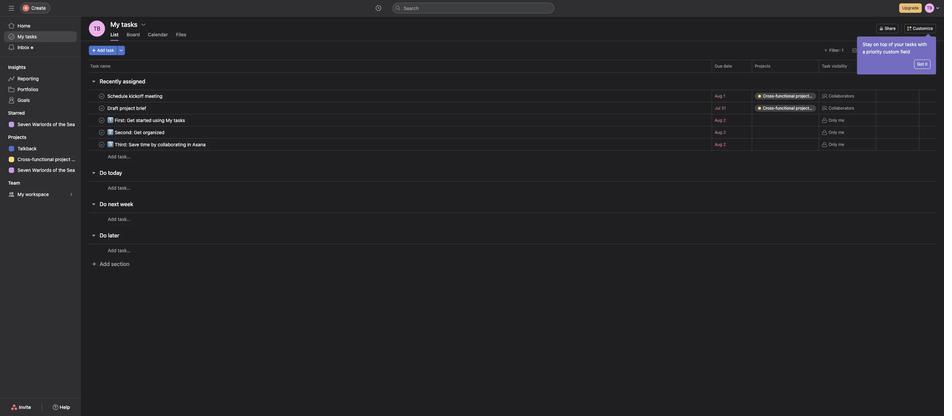 Task type: locate. For each thing, give the bounding box(es) containing it.
2 for 2️⃣ second: get organized cell
[[724, 130, 726, 135]]

collaborators for 1
[[829, 93, 855, 99]]

1 vertical spatial collaborators
[[829, 106, 855, 111]]

0 vertical spatial completed checkbox
[[98, 92, 106, 100]]

completed image for the schedule kickoff meeting text box
[[98, 92, 106, 100]]

4 aug from the top
[[715, 142, 723, 147]]

2 aug from the top
[[715, 118, 723, 123]]

upgrade button
[[900, 3, 922, 13]]

task… up section
[[118, 248, 131, 253]]

1 vertical spatial aug 2
[[715, 130, 726, 135]]

3 do from the top
[[100, 233, 107, 239]]

1 vertical spatial do
[[100, 201, 107, 207]]

do
[[100, 170, 107, 176], [100, 201, 107, 207], [100, 233, 107, 239]]

insights element
[[0, 61, 81, 107]]

help
[[60, 405, 70, 411]]

the down project
[[58, 167, 65, 173]]

collapse task list for this section image left do later
[[91, 233, 96, 238]]

task… inside header recently assigned tree grid
[[118, 154, 131, 160]]

0 vertical spatial only
[[829, 118, 838, 123]]

tasks up field
[[906, 41, 917, 47]]

collapse task list for this section image left do today button
[[91, 170, 96, 176]]

1 vertical spatial completed checkbox
[[98, 116, 106, 124]]

do for do next week
[[100, 201, 107, 207]]

aug for 1️⃣ first: get started using my tasks cell
[[715, 118, 723, 123]]

collapse task list for this section image
[[91, 170, 96, 176], [91, 202, 96, 207]]

1 warlords from the top
[[32, 122, 52, 127]]

2 completed checkbox from the top
[[98, 116, 106, 124]]

collapse task list for this section image left next
[[91, 202, 96, 207]]

linked projects for 1️⃣ first: get started using my tasks cell
[[752, 114, 820, 127]]

warlords for seven warlords of the sea link in the "starred" element
[[32, 122, 52, 127]]

my inside "link"
[[18, 192, 24, 197]]

1 vertical spatial the
[[58, 167, 65, 173]]

add task…
[[108, 154, 131, 160], [108, 185, 131, 191], [108, 216, 131, 222], [108, 248, 131, 253]]

tasks
[[25, 34, 37, 39], [906, 41, 917, 47]]

do left later
[[100, 233, 107, 239]]

completed checkbox inside draft project brief cell
[[98, 104, 106, 112]]

1 sea from the top
[[67, 122, 75, 127]]

3 aug from the top
[[715, 130, 723, 135]]

hide sidebar image
[[9, 5, 14, 11]]

1 vertical spatial only
[[829, 130, 838, 135]]

0 vertical spatial seven
[[18, 122, 31, 127]]

tb
[[94, 26, 100, 32]]

2 collaborators from the top
[[829, 106, 855, 111]]

1 vertical spatial only me
[[829, 130, 845, 135]]

1 seven from the top
[[18, 122, 31, 127]]

0 vertical spatial collapse task list for this section image
[[91, 79, 96, 84]]

task left visibility
[[822, 64, 831, 69]]

1 completed image from the top
[[98, 92, 106, 100]]

1 collapse task list for this section image from the top
[[91, 170, 96, 176]]

0 vertical spatial sea
[[67, 122, 75, 127]]

1 collapse task list for this section image from the top
[[91, 79, 96, 84]]

2 seven from the top
[[18, 167, 31, 173]]

2 vertical spatial of
[[53, 167, 57, 173]]

0 vertical spatial projects
[[755, 64, 771, 69]]

task inside "column header"
[[90, 64, 99, 69]]

0 vertical spatial seven warlords of the sea
[[18, 122, 75, 127]]

tasks inside stay on top of your tasks with a priority custom field
[[906, 41, 917, 47]]

1 right filter:
[[842, 48, 844, 53]]

my inside 'link'
[[18, 34, 24, 39]]

2 vertical spatial me
[[839, 142, 845, 147]]

share button
[[877, 24, 899, 33]]

of down cross-functional project plan
[[53, 167, 57, 173]]

on
[[874, 41, 879, 47]]

1 vertical spatial projects
[[8, 134, 26, 140]]

2 aug 2 from the top
[[715, 130, 726, 135]]

add task… button down today
[[108, 184, 131, 192]]

list link
[[110, 32, 119, 41]]

1 the from the top
[[58, 122, 65, 127]]

add task… up section
[[108, 248, 131, 253]]

1 for aug 1
[[724, 94, 726, 99]]

completed checkbox inside schedule kickoff meeting cell
[[98, 92, 106, 100]]

do next week
[[100, 201, 133, 207]]

3 2 from the top
[[724, 142, 726, 147]]

1 vertical spatial collapse task list for this section image
[[91, 202, 96, 207]]

add up the "do today"
[[108, 154, 116, 160]]

only me for "linked projects for 3️⃣ third: save time by collaborating in asana" cell
[[829, 142, 845, 147]]

collapse task list for this section image
[[91, 79, 96, 84], [91, 233, 96, 238]]

add left section
[[100, 261, 110, 267]]

1 only me from the top
[[829, 118, 845, 123]]

0 vertical spatial my
[[18, 34, 24, 39]]

files link
[[176, 32, 186, 41]]

3 completed checkbox from the top
[[98, 129, 106, 137]]

Completed checkbox
[[98, 92, 106, 100], [98, 141, 106, 149]]

aug 2 for 3️⃣ third: save time by collaborating in asana cell
[[715, 142, 726, 147]]

0 horizontal spatial tasks
[[25, 34, 37, 39]]

seven warlords of the sea down goals link
[[18, 122, 75, 127]]

seven
[[18, 122, 31, 127], [18, 167, 31, 173]]

of inside stay on top of your tasks with a priority custom field
[[889, 41, 893, 47]]

global element
[[0, 17, 81, 57]]

calendar link
[[148, 32, 168, 41]]

later
[[108, 233, 119, 239]]

1 vertical spatial my
[[18, 192, 24, 197]]

field
[[901, 49, 910, 55]]

aug for 3️⃣ third: save time by collaborating in asana cell
[[715, 142, 723, 147]]

add inside header recently assigned tree grid
[[108, 154, 116, 160]]

add left 'task'
[[97, 48, 105, 53]]

2 do from the top
[[100, 201, 107, 207]]

4 task… from the top
[[118, 248, 131, 253]]

warlords down cross-functional project plan link
[[32, 167, 52, 173]]

1 vertical spatial seven warlords of the sea link
[[4, 165, 77, 176]]

1 vertical spatial 1
[[724, 94, 726, 99]]

completed checkbox inside 2️⃣ second: get organized cell
[[98, 129, 106, 137]]

aug 2
[[715, 118, 726, 123], [715, 130, 726, 135], [715, 142, 726, 147]]

1 add task… button from the top
[[108, 153, 131, 161]]

date
[[724, 64, 732, 69]]

1 vertical spatial warlords
[[32, 167, 52, 173]]

1 my from the top
[[18, 34, 24, 39]]

1 add task… row from the top
[[81, 151, 945, 163]]

projects
[[755, 64, 771, 69], [8, 134, 26, 140]]

1 task… from the top
[[118, 154, 131, 160]]

add inside add task button
[[97, 48, 105, 53]]

collaborators for 31
[[829, 106, 855, 111]]

of inside "starred" element
[[53, 122, 57, 127]]

my
[[18, 34, 24, 39], [18, 192, 24, 197]]

my tasks link
[[4, 31, 77, 42]]

completed image inside schedule kickoff meeting cell
[[98, 92, 106, 100]]

0 vertical spatial aug 2
[[715, 118, 726, 123]]

warlords inside projects element
[[32, 167, 52, 173]]

stay on top of your tasks with a priority custom field tooltip
[[858, 35, 936, 74]]

create button
[[20, 3, 50, 13]]

add for add task… button inside header recently assigned tree grid
[[108, 154, 116, 160]]

2 sea from the top
[[67, 167, 75, 173]]

1 horizontal spatial task
[[822, 64, 831, 69]]

1 2 from the top
[[724, 118, 726, 123]]

seven warlords of the sea
[[18, 122, 75, 127], [18, 167, 75, 173]]

create
[[31, 5, 46, 11]]

linked projects for 2️⃣ second: get organized cell
[[752, 126, 820, 139]]

2 collapse task list for this section image from the top
[[91, 202, 96, 207]]

completed image
[[98, 92, 106, 100], [98, 116, 106, 124], [98, 129, 106, 137], [98, 141, 106, 149]]

2 only from the top
[[829, 130, 838, 135]]

only
[[829, 118, 838, 123], [829, 130, 838, 135], [829, 142, 838, 147]]

2️⃣ Second: Get organized text field
[[106, 129, 166, 136]]

1 vertical spatial me
[[839, 130, 845, 135]]

do inside button
[[100, 233, 107, 239]]

2 task… from the top
[[118, 185, 131, 191]]

1 aug from the top
[[715, 94, 723, 99]]

reporting link
[[4, 73, 77, 84]]

add task… for first add task… button from the bottom of the page
[[108, 248, 131, 253]]

1 task from the left
[[90, 64, 99, 69]]

0 vertical spatial seven warlords of the sea link
[[4, 119, 77, 130]]

seven warlords of the sea link inside "starred" element
[[4, 119, 77, 130]]

add task… down do next week button
[[108, 216, 131, 222]]

2 completed image from the top
[[98, 116, 106, 124]]

seven warlords of the sea link down functional
[[4, 165, 77, 176]]

0 horizontal spatial task
[[90, 64, 99, 69]]

seven warlords of the sea link down goals link
[[4, 119, 77, 130]]

draft project brief cell
[[81, 102, 712, 115]]

1 vertical spatial sea
[[67, 167, 75, 173]]

add up add section button
[[108, 248, 116, 253]]

task for task visibility
[[822, 64, 831, 69]]

only me for linked projects for 2️⃣ second: get organized cell
[[829, 130, 845, 135]]

only me
[[829, 118, 845, 123], [829, 130, 845, 135], [829, 142, 845, 147]]

2 vertical spatial 2
[[724, 142, 726, 147]]

task… up the week
[[118, 185, 131, 191]]

add task… row for collapse task list for this section icon related to do today
[[81, 182, 945, 194]]

history image
[[376, 5, 381, 11]]

2
[[724, 118, 726, 123], [724, 130, 726, 135], [724, 142, 726, 147]]

me for linked projects for 2️⃣ second: get organized cell
[[839, 130, 845, 135]]

3 only me from the top
[[829, 142, 845, 147]]

add task… row for collapse task list for this section icon associated with do next week
[[81, 213, 945, 226]]

team button
[[0, 180, 20, 187]]

3 aug 2 from the top
[[715, 142, 726, 147]]

do inside button
[[100, 201, 107, 207]]

task… for first add task… button from the bottom of the page
[[118, 248, 131, 253]]

of
[[889, 41, 893, 47], [53, 122, 57, 127], [53, 167, 57, 173]]

4 add task… row from the top
[[81, 244, 945, 257]]

task left name
[[90, 64, 99, 69]]

1️⃣ first: get started using my tasks cell
[[81, 114, 712, 127]]

my down team
[[18, 192, 24, 197]]

warlords inside "starred" element
[[32, 122, 52, 127]]

3 only from the top
[[829, 142, 838, 147]]

aug 2 for 1️⃣ first: get started using my tasks cell
[[715, 118, 726, 123]]

0 vertical spatial tasks
[[25, 34, 37, 39]]

0 vertical spatial only me
[[829, 118, 845, 123]]

add down do today button
[[108, 185, 116, 191]]

3 add task… row from the top
[[81, 213, 945, 226]]

goals link
[[4, 95, 77, 106]]

2 only me from the top
[[829, 130, 845, 135]]

1 vertical spatial seven warlords of the sea
[[18, 167, 75, 173]]

0 vertical spatial warlords
[[32, 122, 52, 127]]

completed checkbox inside 3️⃣ third: save time by collaborating in asana cell
[[98, 141, 106, 149]]

completed checkbox up the "do today"
[[98, 141, 106, 149]]

1 completed checkbox from the top
[[98, 104, 106, 112]]

1 vertical spatial seven
[[18, 167, 31, 173]]

task… up today
[[118, 154, 131, 160]]

1 horizontal spatial tasks
[[906, 41, 917, 47]]

filter: 1 button
[[821, 46, 847, 55]]

1 vertical spatial tasks
[[906, 41, 917, 47]]

completed checkbox inside 1️⃣ first: get started using my tasks cell
[[98, 116, 106, 124]]

goals
[[18, 97, 30, 103]]

Draft project brief text field
[[106, 105, 148, 112]]

2 for 3️⃣ third: save time by collaborating in asana cell
[[724, 142, 726, 147]]

2 vertical spatial only
[[829, 142, 838, 147]]

week
[[120, 201, 133, 207]]

next
[[108, 201, 119, 207]]

the
[[58, 122, 65, 127], [58, 167, 65, 173]]

1 horizontal spatial 1
[[842, 48, 844, 53]]

1 seven warlords of the sea from the top
[[18, 122, 75, 127]]

add task… inside header recently assigned tree grid
[[108, 154, 131, 160]]

1 me from the top
[[839, 118, 845, 123]]

add task… button inside header recently assigned tree grid
[[108, 153, 131, 161]]

4 add task… from the top
[[108, 248, 131, 253]]

0 vertical spatial 2
[[724, 118, 726, 123]]

files
[[176, 32, 186, 37]]

do inside button
[[100, 170, 107, 176]]

customize button
[[905, 24, 936, 33]]

stay on top of your tasks with a priority custom field
[[863, 41, 927, 55]]

sea
[[67, 122, 75, 127], [67, 167, 75, 173]]

do left next
[[100, 201, 107, 207]]

seven warlords of the sea link
[[4, 119, 77, 130], [4, 165, 77, 176]]

add down next
[[108, 216, 116, 222]]

0 vertical spatial me
[[839, 118, 845, 123]]

2 seven warlords of the sea from the top
[[18, 167, 75, 173]]

1️⃣ First: Get started using My tasks text field
[[106, 117, 187, 124]]

do left today
[[100, 170, 107, 176]]

the down goals link
[[58, 122, 65, 127]]

completed image inside 2️⃣ second: get organized cell
[[98, 129, 106, 137]]

2 my from the top
[[18, 192, 24, 197]]

got it
[[918, 62, 928, 67]]

2 completed checkbox from the top
[[98, 141, 106, 149]]

task… down the week
[[118, 216, 131, 222]]

1 completed checkbox from the top
[[98, 92, 106, 100]]

add task… button up today
[[108, 153, 131, 161]]

2 add task… from the top
[[108, 185, 131, 191]]

0 horizontal spatial 1
[[724, 94, 726, 99]]

home
[[18, 23, 30, 29]]

2 vertical spatial do
[[100, 233, 107, 239]]

of inside projects element
[[53, 167, 57, 173]]

1 do from the top
[[100, 170, 107, 176]]

add task… for add task… button inside header recently assigned tree grid
[[108, 154, 131, 160]]

3 task… from the top
[[118, 216, 131, 222]]

add task… up today
[[108, 154, 131, 160]]

1 seven warlords of the sea link from the top
[[4, 119, 77, 130]]

1 inside dropdown button
[[842, 48, 844, 53]]

board
[[127, 32, 140, 37]]

add task… down today
[[108, 185, 131, 191]]

add task… row
[[81, 151, 945, 163], [81, 182, 945, 194], [81, 213, 945, 226], [81, 244, 945, 257]]

0 horizontal spatial projects
[[8, 134, 26, 140]]

1 up 31
[[724, 94, 726, 99]]

seven down cross-
[[18, 167, 31, 173]]

collapse task list for this section image down "task name"
[[91, 79, 96, 84]]

1 vertical spatial collapse task list for this section image
[[91, 233, 96, 238]]

row containing task name
[[81, 60, 945, 72]]

due date
[[715, 64, 732, 69]]

1 collaborators from the top
[[829, 93, 855, 99]]

recently assigned
[[100, 78, 145, 85]]

3 me from the top
[[839, 142, 845, 147]]

task…
[[118, 154, 131, 160], [118, 185, 131, 191], [118, 216, 131, 222], [118, 248, 131, 253]]

completed checkbox up completed image
[[98, 92, 106, 100]]

due
[[715, 64, 723, 69]]

aug for 2️⃣ second: get organized cell
[[715, 130, 723, 135]]

2 collapse task list for this section image from the top
[[91, 233, 96, 238]]

of down goals link
[[53, 122, 57, 127]]

warlords down goals link
[[32, 122, 52, 127]]

1 horizontal spatial projects
[[755, 64, 771, 69]]

calendar
[[148, 32, 168, 37]]

cross-functional project plan
[[18, 157, 81, 162]]

2 vertical spatial only me
[[829, 142, 845, 147]]

4 completed image from the top
[[98, 141, 106, 149]]

2 2 from the top
[[724, 130, 726, 135]]

seven warlords of the sea down cross-functional project plan
[[18, 167, 75, 173]]

completed image inside 3️⃣ third: save time by collaborating in asana cell
[[98, 141, 106, 149]]

1 vertical spatial completed checkbox
[[98, 141, 106, 149]]

0 vertical spatial of
[[889, 41, 893, 47]]

collaborators
[[829, 93, 855, 99], [829, 106, 855, 111]]

collapse task list for this section image for do next week
[[91, 202, 96, 207]]

2 task from the left
[[822, 64, 831, 69]]

add task… button down do next week button
[[108, 216, 131, 223]]

functional
[[32, 157, 54, 162]]

2 warlords from the top
[[32, 167, 52, 173]]

Search tasks, projects, and more text field
[[393, 3, 554, 13]]

2 the from the top
[[58, 167, 65, 173]]

1 vertical spatial 2
[[724, 130, 726, 135]]

add task… row for second collapse task list for this section image from the top of the page
[[81, 244, 945, 257]]

2 vertical spatial aug 2
[[715, 142, 726, 147]]

add for first add task… button from the bottom of the page
[[108, 248, 116, 253]]

2 add task… row from the top
[[81, 182, 945, 194]]

only for linked projects for 1️⃣ first: get started using my tasks cell
[[829, 118, 838, 123]]

filter: 1
[[830, 48, 844, 53]]

3 completed image from the top
[[98, 129, 106, 137]]

row
[[81, 60, 945, 72], [89, 72, 936, 73], [81, 90, 945, 102], [81, 102, 945, 115], [81, 114, 945, 127], [81, 126, 945, 139], [81, 138, 945, 151]]

my up inbox
[[18, 34, 24, 39]]

my for my workspace
[[18, 192, 24, 197]]

Completed checkbox
[[98, 104, 106, 112], [98, 116, 106, 124], [98, 129, 106, 137]]

0 vertical spatial 1
[[842, 48, 844, 53]]

projects button
[[0, 134, 26, 141]]

aug
[[715, 94, 723, 99], [715, 118, 723, 123], [715, 130, 723, 135], [715, 142, 723, 147]]

2 vertical spatial completed checkbox
[[98, 129, 106, 137]]

seven down the "starred"
[[18, 122, 31, 127]]

1 add task… from the top
[[108, 154, 131, 160]]

2 me from the top
[[839, 130, 845, 135]]

add task button
[[89, 46, 117, 55]]

completed image inside 1️⃣ first: get started using my tasks cell
[[98, 116, 106, 124]]

see details, my workspace image
[[69, 193, 73, 197]]

1 inside header recently assigned tree grid
[[724, 94, 726, 99]]

3 add task… button from the top
[[108, 216, 131, 223]]

1 vertical spatial of
[[53, 122, 57, 127]]

0 vertical spatial the
[[58, 122, 65, 127]]

add for second add task… button from the bottom of the page
[[108, 216, 116, 222]]

1 aug 2 from the top
[[715, 118, 726, 123]]

projects element
[[0, 131, 81, 177]]

1 only from the top
[[829, 118, 838, 123]]

add task… button up section
[[108, 247, 131, 254]]

task… for 2nd add task… button
[[118, 185, 131, 191]]

of right top
[[889, 41, 893, 47]]

0 vertical spatial collaborators
[[829, 93, 855, 99]]

0 vertical spatial completed checkbox
[[98, 104, 106, 112]]

0 vertical spatial collapse task list for this section image
[[91, 170, 96, 176]]

my tasks
[[18, 34, 37, 39]]

0 vertical spatial do
[[100, 170, 107, 176]]

4 add task… button from the top
[[108, 247, 131, 254]]

tasks down home
[[25, 34, 37, 39]]

3 add task… from the top
[[108, 216, 131, 222]]

do today
[[100, 170, 122, 176]]

warlords
[[32, 122, 52, 127], [32, 167, 52, 173]]



Task type: describe. For each thing, give the bounding box(es) containing it.
your
[[895, 41, 904, 47]]

add section
[[100, 261, 129, 267]]

completed checkbox for aug 2
[[98, 141, 106, 149]]

31
[[722, 106, 726, 111]]

portfolios
[[18, 87, 38, 92]]

teams element
[[0, 177, 81, 201]]

2 seven warlords of the sea link from the top
[[4, 165, 77, 176]]

talkback link
[[4, 143, 77, 154]]

aug 2 for 2️⃣ second: get organized cell
[[715, 130, 726, 135]]

my tasks
[[110, 21, 137, 28]]

insights
[[8, 64, 26, 70]]

priority
[[867, 49, 882, 55]]

recently
[[100, 78, 122, 85]]

seven inside "starred" element
[[18, 122, 31, 127]]

add task… for second add task… button from the bottom of the page
[[108, 216, 131, 222]]

help button
[[49, 402, 74, 414]]

do today button
[[100, 167, 122, 179]]

today
[[108, 170, 122, 176]]

inbox
[[18, 44, 29, 50]]

completed checkbox for 1️⃣ first: get started using my tasks text field
[[98, 116, 106, 124]]

project
[[55, 157, 70, 162]]

completed image for the 3️⃣ third: save time by collaborating in asana text box
[[98, 141, 106, 149]]

stay
[[863, 41, 873, 47]]

collapse task list for this section image for do today
[[91, 170, 96, 176]]

a
[[863, 49, 866, 55]]

talkback
[[18, 146, 37, 152]]

me for linked projects for 1️⃣ first: get started using my tasks cell
[[839, 118, 845, 123]]

only for "linked projects for 3️⃣ third: save time by collaborating in asana" cell
[[829, 142, 838, 147]]

seven inside projects element
[[18, 167, 31, 173]]

me for "linked projects for 3️⃣ third: save time by collaborating in asana" cell
[[839, 142, 845, 147]]

task… for add task… button inside header recently assigned tree grid
[[118, 154, 131, 160]]

name
[[100, 64, 111, 69]]

team
[[8, 180, 20, 186]]

1 for filter: 1
[[842, 48, 844, 53]]

show options image
[[141, 22, 146, 27]]

task… for second add task… button from the bottom of the page
[[118, 216, 131, 222]]

schedule kickoff meeting cell
[[81, 90, 712, 102]]

do next week button
[[100, 198, 133, 211]]

completed image
[[98, 104, 106, 112]]

jul
[[715, 106, 721, 111]]

do for do later
[[100, 233, 107, 239]]

do for do today
[[100, 170, 107, 176]]

the inside "starred" element
[[58, 122, 65, 127]]

section
[[111, 261, 129, 267]]

portfolios link
[[4, 84, 77, 95]]

filter:
[[830, 48, 841, 53]]

my workspace
[[18, 192, 49, 197]]

tb button
[[89, 21, 105, 37]]

recently assigned button
[[100, 75, 145, 88]]

workspace
[[25, 192, 49, 197]]

do later
[[100, 233, 119, 239]]

only me for linked projects for 1️⃣ first: get started using my tasks cell
[[829, 118, 845, 123]]

custom
[[884, 49, 900, 55]]

seven warlords of the sea inside projects element
[[18, 167, 75, 173]]

customize
[[913, 26, 933, 31]]

seven warlords of the sea inside "starred" element
[[18, 122, 75, 127]]

starred button
[[0, 110, 25, 117]]

jul 31
[[715, 106, 726, 111]]

header recently assigned tree grid
[[81, 90, 945, 163]]

2 add task… button from the top
[[108, 184, 131, 192]]

invite
[[19, 405, 31, 411]]

2️⃣ second: get organized cell
[[81, 126, 712, 139]]

board link
[[127, 32, 140, 41]]

add inside add section button
[[100, 261, 110, 267]]

add task
[[97, 48, 114, 53]]

linked projects for 3️⃣ third: save time by collaborating in asana cell
[[752, 138, 820, 151]]

only for linked projects for 2️⃣ second: get organized cell
[[829, 130, 838, 135]]

add task… for 2nd add task… button
[[108, 185, 131, 191]]

warlords for first seven warlords of the sea link from the bottom
[[32, 167, 52, 173]]

reporting
[[18, 76, 39, 82]]

cross-
[[18, 157, 32, 162]]

aug for schedule kickoff meeting cell
[[715, 94, 723, 99]]

aug 1
[[715, 94, 726, 99]]

3️⃣ third: save time by collaborating in asana cell
[[81, 138, 712, 151]]

invite button
[[6, 402, 35, 414]]

3️⃣ Third: Save time by collaborating in Asana text field
[[106, 141, 208, 148]]

2 for 1️⃣ first: get started using my tasks cell
[[724, 118, 726, 123]]

insights button
[[0, 64, 26, 71]]

share
[[885, 26, 896, 31]]

plan
[[72, 157, 81, 162]]

add a task to this section image
[[123, 233, 128, 238]]

Schedule kickoff meeting text field
[[106, 93, 165, 100]]

home link
[[4, 21, 77, 31]]

completed checkbox for the draft project brief text field
[[98, 104, 106, 112]]

list
[[110, 32, 119, 37]]

got it button
[[915, 60, 931, 69]]

more actions image
[[119, 49, 123, 53]]

visibility
[[832, 64, 848, 69]]

starred element
[[0, 107, 81, 131]]

sea inside projects element
[[67, 167, 75, 173]]

completed checkbox for aug 1
[[98, 92, 106, 100]]

sea inside "starred" element
[[67, 122, 75, 127]]

it
[[926, 62, 928, 67]]

cross-functional project plan link
[[4, 154, 81, 165]]

task visibility
[[822, 64, 848, 69]]

assigned
[[123, 78, 145, 85]]

tasks inside 'link'
[[25, 34, 37, 39]]

completed image for 1️⃣ first: get started using my tasks text field
[[98, 116, 106, 124]]

upgrade
[[903, 5, 919, 10]]

task
[[106, 48, 114, 53]]

completed image for 2️⃣ second: get organized text field
[[98, 129, 106, 137]]

top
[[881, 41, 888, 47]]

add section button
[[89, 258, 132, 270]]

starred
[[8, 110, 25, 116]]

task name
[[90, 64, 111, 69]]

projects inside dropdown button
[[8, 134, 26, 140]]

completed checkbox for 2️⃣ second: get organized text field
[[98, 129, 106, 137]]

my workspace link
[[4, 189, 77, 200]]

task name column header
[[89, 60, 714, 72]]

got
[[918, 62, 924, 67]]

add for 2nd add task… button
[[108, 185, 116, 191]]

task for task name
[[90, 64, 99, 69]]

the inside projects element
[[58, 167, 65, 173]]

my for my tasks
[[18, 34, 24, 39]]

with
[[918, 41, 927, 47]]

inbox link
[[4, 42, 77, 53]]



Task type: vqa. For each thing, say whether or not it's contained in the screenshot.
members
no



